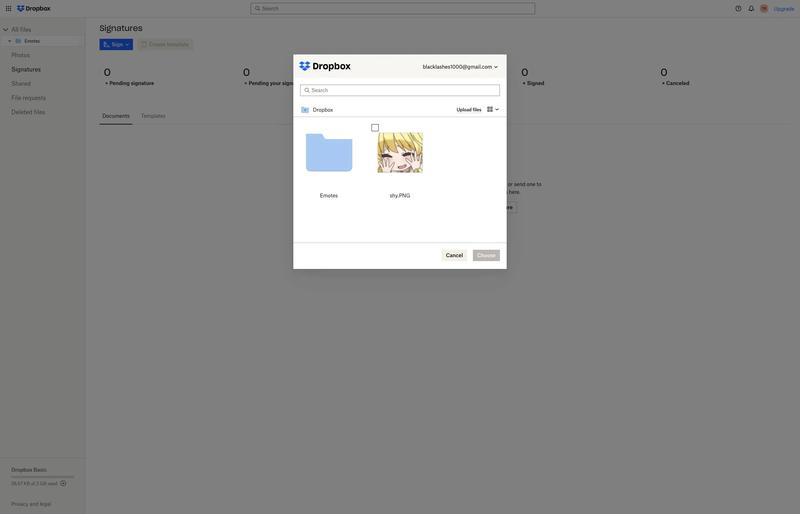 Task type: describe. For each thing, give the bounding box(es) containing it.
signature,
[[460, 189, 483, 195]]

whether
[[436, 181, 457, 187]]

1 signature from the left
[[131, 80, 154, 86]]

files for deleted files
[[34, 109, 45, 116]]

dropbox
[[11, 467, 32, 473]]

0 vertical spatial signatures
[[100, 23, 143, 33]]

appears
[[489, 189, 508, 195]]

deleted
[[11, 109, 32, 116]]

used
[[48, 481, 58, 487]]

you
[[458, 181, 466, 187]]

2
[[36, 481, 39, 487]]

0 for declined
[[383, 66, 390, 79]]

0 for pending your signature
[[243, 66, 250, 79]]

photos
[[11, 52, 30, 59]]

signed
[[528, 80, 545, 86]]

emotes
[[25, 38, 40, 44]]

upgrade link
[[775, 6, 795, 12]]

kb
[[24, 481, 30, 487]]

for
[[452, 189, 459, 195]]

upgrade
[[775, 6, 795, 12]]

shared link
[[11, 77, 74, 91]]

to
[[537, 181, 542, 187]]

privacy and legal link
[[11, 501, 85, 507]]

others
[[436, 189, 451, 195]]

28.57
[[11, 481, 23, 487]]

your
[[270, 80, 281, 86]]

of
[[31, 481, 35, 487]]

file requests
[[11, 94, 46, 101]]

pending your signature
[[249, 80, 306, 86]]

declined
[[388, 80, 410, 86]]

all
[[11, 26, 19, 33]]

canceled
[[667, 80, 690, 86]]

send
[[515, 181, 526, 187]]

get more space image
[[59, 479, 67, 488]]

legal
[[40, 501, 51, 507]]

one
[[527, 181, 536, 187]]

documents tab
[[100, 107, 133, 125]]

emotes link
[[15, 37, 79, 45]]

basic
[[33, 467, 47, 473]]

28.57 kb of 2 gb used
[[11, 481, 58, 487]]

all files tree
[[1, 24, 85, 47]]

pending signature
[[110, 80, 154, 86]]

signatures inside signatures 'link'
[[11, 66, 41, 73]]

document
[[483, 181, 507, 187]]

deleted files
[[11, 109, 45, 116]]



Task type: vqa. For each thing, say whether or not it's contained in the screenshot.
group
no



Task type: locate. For each thing, give the bounding box(es) containing it.
1 pending from the left
[[110, 80, 130, 86]]

signature right your
[[282, 80, 306, 86]]

1 vertical spatial signatures
[[11, 66, 41, 73]]

gb
[[40, 481, 47, 487]]

5 0 from the left
[[661, 66, 668, 79]]

and
[[30, 501, 38, 507]]

2 pending from the left
[[249, 80, 269, 86]]

0 horizontal spatial signature
[[131, 80, 154, 86]]

files inside all files 'link'
[[20, 26, 31, 33]]

choose a file to sign dialog
[[294, 54, 507, 269]]

0 horizontal spatial pending
[[110, 80, 130, 86]]

files
[[20, 26, 31, 33], [34, 109, 45, 116]]

pending
[[110, 80, 130, 86], [249, 80, 269, 86]]

0 horizontal spatial signatures
[[11, 66, 41, 73]]

here.
[[510, 189, 521, 195]]

templates
[[141, 113, 166, 119]]

files for all files
[[20, 26, 31, 33]]

1 0 from the left
[[104, 66, 111, 79]]

0 up pending your signature
[[243, 66, 250, 79]]

or
[[508, 181, 513, 187]]

1 horizontal spatial signature
[[282, 80, 306, 86]]

dropbox basic
[[11, 467, 47, 473]]

0 up declined
[[383, 66, 390, 79]]

it
[[485, 189, 488, 195]]

pending for pending signature
[[110, 80, 130, 86]]

0
[[104, 66, 111, 79], [243, 66, 250, 79], [383, 66, 390, 79], [522, 66, 529, 79], [661, 66, 668, 79]]

file
[[11, 94, 21, 101]]

files right all
[[20, 26, 31, 33]]

shared
[[11, 80, 31, 87]]

requests
[[23, 94, 46, 101]]

all files link
[[11, 24, 85, 35]]

global header element
[[0, 0, 801, 17]]

2 0 from the left
[[243, 66, 250, 79]]

0 up pending signature
[[104, 66, 111, 79]]

deleted files link
[[11, 105, 74, 119]]

1 vertical spatial files
[[34, 109, 45, 116]]

0 for pending signature
[[104, 66, 111, 79]]

a
[[479, 181, 482, 187]]

0 up signed
[[522, 66, 529, 79]]

file requests link
[[11, 91, 74, 105]]

photos link
[[11, 48, 74, 62]]

0 horizontal spatial files
[[20, 26, 31, 33]]

0 up canceled
[[661, 66, 668, 79]]

1 horizontal spatial files
[[34, 109, 45, 116]]

files inside deleted files link
[[34, 109, 45, 116]]

privacy and legal
[[11, 501, 51, 507]]

privacy
[[11, 501, 28, 507]]

signature
[[131, 80, 154, 86], [282, 80, 306, 86]]

signature up templates
[[131, 80, 154, 86]]

0 vertical spatial files
[[20, 26, 31, 33]]

sign
[[468, 181, 478, 187]]

dropbox logo - go to the homepage image
[[14, 3, 53, 14]]

0 for canceled
[[661, 66, 668, 79]]

pending left your
[[249, 80, 269, 86]]

1 horizontal spatial signatures
[[100, 23, 143, 33]]

tab list containing documents
[[100, 107, 790, 125]]

all files
[[11, 26, 31, 33]]

files down file requests link
[[34, 109, 45, 116]]

4 0 from the left
[[522, 66, 529, 79]]

pending for pending your signature
[[249, 80, 269, 86]]

1 horizontal spatial pending
[[249, 80, 269, 86]]

tab list
[[100, 107, 790, 125]]

0 for signed
[[522, 66, 529, 79]]

signatures link
[[11, 62, 74, 77]]

whether you sign a document or send one to others for signature, it appears here.
[[436, 181, 542, 195]]

pending up documents
[[110, 80, 130, 86]]

documents
[[103, 113, 130, 119]]

3 0 from the left
[[383, 66, 390, 79]]

signatures
[[100, 23, 143, 33], [11, 66, 41, 73]]

templates tab
[[138, 107, 168, 125]]

2 signature from the left
[[282, 80, 306, 86]]



